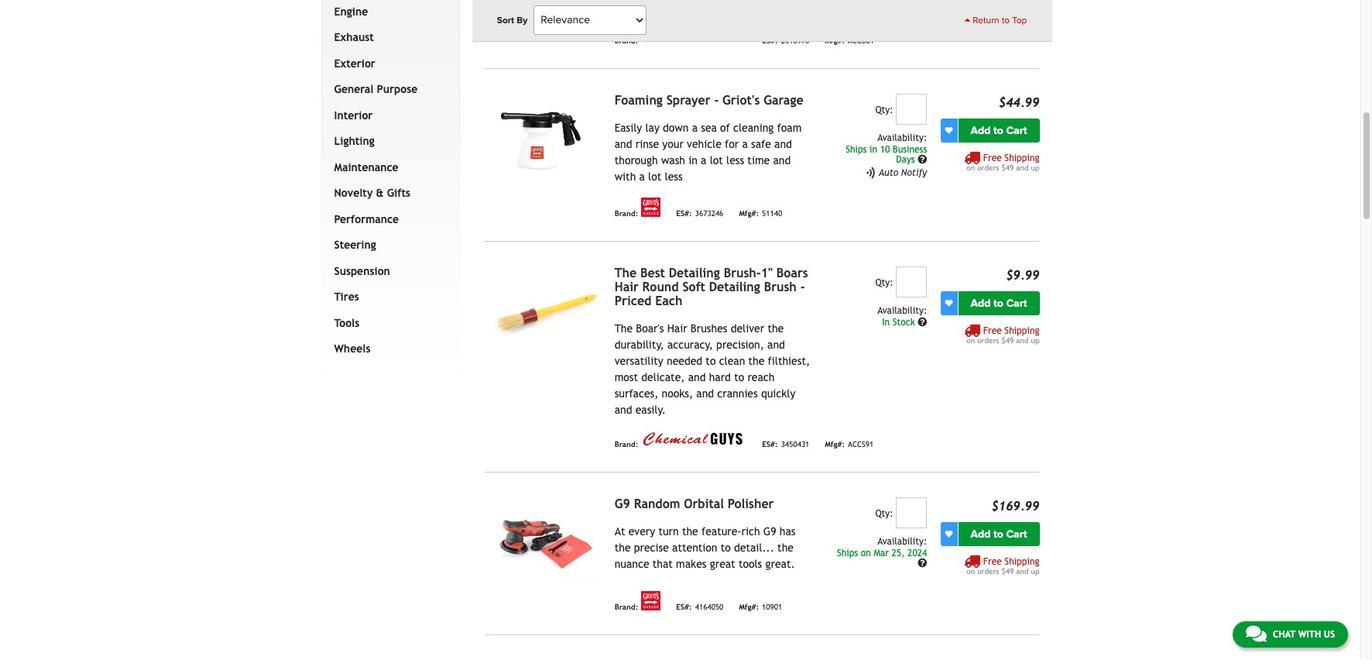 Task type: describe. For each thing, give the bounding box(es) containing it.
needed
[[667, 355, 703, 367]]

chat with us
[[1274, 629, 1336, 640]]

accuracy,
[[668, 338, 713, 351]]

add to cart for $44.99
[[971, 124, 1028, 137]]

3 availability: from the top
[[878, 536, 928, 547]]

engine
[[334, 5, 368, 18]]

performance
[[334, 213, 399, 225]]

3450431
[[781, 440, 810, 449]]

foaming sprayer - griot's garage
[[615, 93, 804, 107]]

0 vertical spatial less
[[727, 154, 745, 166]]

question circle image for $44.99
[[918, 155, 928, 164]]

maintenance
[[334, 161, 399, 173]]

time
[[748, 154, 770, 166]]

novelty & gifts link
[[331, 181, 444, 207]]

general
[[334, 83, 374, 96]]

mfg#: for the best detailing brush-1" boars hair round soft detailing brush - priced each
[[825, 440, 845, 449]]

and down surfaces,
[[615, 403, 633, 416]]

maintenance link
[[331, 155, 444, 181]]

add to wish list image for $169.99
[[946, 530, 953, 538]]

sort
[[497, 15, 515, 26]]

brush-
[[724, 266, 761, 280]]

up for $9.99
[[1032, 336, 1040, 345]]

rinse
[[636, 138, 659, 150]]

g9 random orbital polisher link
[[615, 496, 774, 511]]

griot's
[[723, 93, 760, 107]]

and down easily
[[615, 138, 633, 150]]

novelty
[[334, 187, 373, 199]]

days
[[897, 154, 916, 165]]

free for $169.99
[[984, 556, 1002, 567]]

exhaust
[[334, 31, 374, 44]]

hair inside the boar's hair brushes deliver the durability, accuracy, precision, and versatility needed to clean the filthiest, most delicate, and hard to reach surfaces, nooks, and crannies quickly and easily.
[[668, 322, 688, 334]]

lighting link
[[331, 129, 444, 155]]

precise
[[634, 541, 669, 554]]

performance link
[[331, 207, 444, 233]]

1 vertical spatial less
[[665, 170, 683, 183]]

reach
[[748, 371, 775, 383]]

nooks,
[[662, 387, 694, 400]]

es#3673246 - 51140 - foaming sprayer - griot's garage - easily lay down a sea of cleaning foam and rinse your vehicle for a safe and thorough wash in a lot less time and with a lot less - griot's - audi bmw volkswagen mercedes benz mini porsche image
[[485, 94, 603, 182]]

es#: left 2618978
[[763, 37, 778, 45]]

tools
[[739, 558, 763, 570]]

free shipping on orders $49 and up for $169.99
[[967, 556, 1040, 575]]

return
[[973, 15, 1000, 26]]

wheels
[[334, 343, 371, 355]]

es#: for griot's
[[677, 210, 692, 218]]

the down at
[[615, 541, 631, 554]]

purpose
[[377, 83, 418, 96]]

mfg#: for g9 random orbital polisher
[[739, 603, 759, 612]]

add to cart button for $9.99
[[959, 291, 1040, 315]]

1"
[[761, 266, 773, 280]]

free for $44.99
[[984, 152, 1002, 163]]

lay
[[646, 121, 660, 134]]

exterior
[[334, 57, 376, 70]]

foaming
[[615, 93, 663, 107]]

availability: for 1"
[[878, 305, 928, 316]]

4164050
[[695, 603, 724, 612]]

safe
[[752, 138, 772, 150]]

tools link
[[331, 311, 444, 336]]

add for $9.99
[[971, 297, 991, 310]]

filthiest,
[[768, 355, 810, 367]]

brand: for the
[[615, 440, 639, 449]]

10
[[881, 144, 890, 155]]

with inside the easily lay down a sea of cleaning foam and rinse your vehicle for a safe and thorough wash in a lot less time and with a lot less
[[615, 170, 636, 183]]

mar
[[874, 548, 889, 558]]

0 vertical spatial lot
[[710, 154, 724, 166]]

question circle image for $169.99
[[918, 559, 928, 568]]

and down the foam
[[775, 138, 792, 150]]

es#: 3673246
[[677, 210, 724, 218]]

a right for
[[743, 138, 748, 150]]

es#: for brush-
[[763, 440, 778, 449]]

great
[[710, 558, 736, 570]]

in stock
[[883, 317, 918, 328]]

brand: for foaming
[[615, 210, 639, 218]]

hard
[[709, 371, 731, 383]]

griot's - corporate logo image for random
[[642, 591, 661, 610]]

tires
[[334, 291, 359, 303]]

ships for g9 random orbital polisher
[[837, 548, 859, 558]]

free for $9.99
[[984, 325, 1002, 336]]

a down 'vehicle'
[[701, 154, 707, 166]]

precision,
[[717, 338, 765, 351]]

1 brand: from the top
[[615, 37, 639, 45]]

us
[[1325, 629, 1336, 640]]

shipping for $9.99
[[1005, 325, 1040, 336]]

and up filthiest,
[[768, 338, 786, 351]]

add to cart button for $169.99
[[959, 522, 1040, 546]]

lighting
[[334, 135, 375, 147]]

g9 random orbital polisher
[[615, 496, 774, 511]]

on for $9.99
[[967, 336, 976, 345]]

detail...
[[734, 541, 775, 554]]

a down thorough at the top left
[[640, 170, 645, 183]]

tires link
[[331, 285, 444, 311]]

add for $44.99
[[971, 124, 991, 137]]

that
[[653, 558, 673, 570]]

crannies
[[718, 387, 758, 400]]

general purpose
[[334, 83, 418, 96]]

on for $169.99
[[967, 567, 976, 575]]

notify
[[902, 167, 928, 178]]

feature-
[[702, 525, 742, 537]]

tools
[[334, 317, 360, 329]]

your
[[663, 138, 684, 150]]

hair inside the best detailing brush-1" boars hair round soft detailing brush - priced each
[[615, 279, 639, 294]]

accb01
[[848, 37, 875, 45]]

to inside at every turn the feature-rich g9 has the precise attention to detail... the nuance that makes great tools great.
[[721, 541, 731, 554]]

the best detailing brush-1" boars hair round soft detailing brush - priced each link
[[615, 266, 809, 308]]

mfg#: accb01
[[825, 37, 875, 45]]

3 qty: from the top
[[876, 508, 894, 519]]

up for $169.99
[[1032, 567, 1040, 575]]

$49 for $44.99
[[1002, 163, 1014, 172]]

10901
[[762, 603, 783, 612]]

mfg#: accs91
[[825, 440, 874, 449]]

suspension link
[[331, 259, 444, 285]]

and right time
[[774, 154, 791, 166]]

turn
[[659, 525, 679, 537]]

es#: for polisher
[[677, 603, 692, 612]]

shipping for $44.99
[[1005, 152, 1040, 163]]

and down needed
[[688, 371, 706, 383]]

nuance
[[615, 558, 650, 570]]

deliver
[[731, 322, 765, 334]]

garage
[[764, 93, 804, 107]]

1 vertical spatial with
[[1299, 629, 1322, 640]]

steering
[[334, 239, 376, 251]]

foaming sprayer - griot's garage link
[[615, 93, 804, 107]]

quickly
[[762, 387, 796, 400]]

in inside the easily lay down a sea of cleaning foam and rinse your vehicle for a safe and thorough wash in a lot less time and with a lot less
[[689, 154, 698, 166]]

brush
[[764, 279, 797, 294]]



Task type: vqa. For each thing, say whether or not it's contained in the screenshot.
do i have to purchase a replacement first?
no



Task type: locate. For each thing, give the bounding box(es) containing it.
the up attention
[[682, 525, 699, 537]]

2 availability: from the top
[[878, 305, 928, 316]]

the down has in the right of the page
[[778, 541, 794, 554]]

brand: down easily.
[[615, 440, 639, 449]]

2 cart from the top
[[1007, 297, 1028, 310]]

sort by
[[497, 15, 528, 26]]

best
[[641, 266, 665, 280]]

cart
[[1007, 124, 1028, 137], [1007, 297, 1028, 310], [1007, 527, 1028, 541]]

hair left best
[[615, 279, 639, 294]]

question circle image down 2024
[[918, 559, 928, 568]]

a left sea
[[692, 121, 698, 134]]

2 vertical spatial add to cart
[[971, 527, 1028, 541]]

2 griot's - corporate logo image from the top
[[642, 591, 661, 610]]

1 griot's - corporate logo image from the top
[[642, 197, 661, 217]]

1 add to cart button from the top
[[959, 118, 1040, 142]]

free shipping on orders $49 and up down '$9.99'
[[967, 325, 1040, 345]]

3 free from the top
[[984, 556, 1002, 567]]

add to cart button down $169.99
[[959, 522, 1040, 546]]

each
[[656, 293, 683, 308]]

ships left mar
[[837, 548, 859, 558]]

1 vertical spatial cart
[[1007, 297, 1028, 310]]

- left griot's
[[715, 93, 719, 107]]

0 vertical spatial with
[[615, 170, 636, 183]]

ships in 10 business days
[[846, 144, 928, 165]]

0 vertical spatial availability:
[[878, 132, 928, 143]]

brand: down nuance
[[615, 603, 639, 612]]

orders for $169.99
[[978, 567, 1000, 575]]

1 vertical spatial add to wish list image
[[946, 530, 953, 538]]

2 vertical spatial availability:
[[878, 536, 928, 547]]

add to wish list image for $9.99
[[946, 299, 953, 307]]

4 brand: from the top
[[615, 603, 639, 612]]

caret up image
[[965, 15, 971, 25]]

orders for $44.99
[[978, 163, 1000, 172]]

1 qty: from the top
[[876, 104, 894, 115]]

1 shipping from the top
[[1005, 152, 1040, 163]]

sea
[[701, 121, 717, 134]]

cart for $169.99
[[1007, 527, 1028, 541]]

availability:
[[878, 132, 928, 143], [878, 305, 928, 316], [878, 536, 928, 547]]

the up reach
[[749, 355, 765, 367]]

2 vertical spatial question circle image
[[918, 559, 928, 568]]

add
[[971, 124, 991, 137], [971, 297, 991, 310], [971, 527, 991, 541]]

chemical guys - corporate logo image for es#: 2618978
[[642, 27, 747, 44]]

1 vertical spatial add to cart button
[[959, 291, 1040, 315]]

0 horizontal spatial in
[[689, 154, 698, 166]]

wash
[[662, 154, 686, 166]]

add to cart for $169.99
[[971, 527, 1028, 541]]

- inside the best detailing brush-1" boars hair round soft detailing brush - priced each
[[801, 279, 805, 294]]

g9 up at
[[615, 496, 631, 511]]

2 vertical spatial add to cart button
[[959, 522, 1040, 546]]

2024
[[908, 548, 928, 558]]

round
[[643, 279, 679, 294]]

3 question circle image from the top
[[918, 559, 928, 568]]

1 vertical spatial qty:
[[876, 277, 894, 288]]

$49 for $169.99
[[1002, 567, 1014, 575]]

es#: left 4164050
[[677, 603, 692, 612]]

mfg#: 51140
[[739, 210, 783, 218]]

up for $44.99
[[1032, 163, 1040, 172]]

qty: for 1"
[[876, 277, 894, 288]]

wheels link
[[331, 336, 444, 362]]

return to top link
[[965, 13, 1028, 27]]

attention
[[673, 541, 718, 554]]

with left us
[[1299, 629, 1322, 640]]

comments image
[[1246, 624, 1267, 643]]

exhaust link
[[331, 25, 444, 51]]

2 qty: from the top
[[876, 277, 894, 288]]

free shipping on orders $49 and up down $169.99
[[967, 556, 1040, 575]]

mfg#: left accb01
[[825, 37, 845, 45]]

None number field
[[897, 94, 928, 125], [897, 266, 928, 297], [897, 497, 928, 528], [897, 660, 928, 660], [897, 94, 928, 125], [897, 266, 928, 297], [897, 497, 928, 528], [897, 660, 928, 660]]

0 vertical spatial hair
[[615, 279, 639, 294]]

great.
[[766, 558, 795, 570]]

1 vertical spatial griot's - corporate logo image
[[642, 591, 661, 610]]

0 vertical spatial up
[[1032, 163, 1040, 172]]

2 add to wish list image from the top
[[946, 530, 953, 538]]

ships for foaming sprayer - griot's garage
[[846, 144, 867, 155]]

orders for $9.99
[[978, 336, 1000, 345]]

0 vertical spatial orders
[[978, 163, 1000, 172]]

2 free shipping on orders $49 and up from the top
[[967, 325, 1040, 345]]

add to cart button for $44.99
[[959, 118, 1040, 142]]

1 add from the top
[[971, 124, 991, 137]]

interior
[[334, 109, 373, 121]]

1 vertical spatial question circle image
[[918, 317, 928, 327]]

stock
[[893, 317, 916, 328]]

1 horizontal spatial lot
[[710, 154, 724, 166]]

qty: up in
[[876, 277, 894, 288]]

brand: up foaming
[[615, 37, 639, 45]]

1 vertical spatial $49
[[1002, 336, 1014, 345]]

surfaces,
[[615, 387, 659, 400]]

ships
[[846, 144, 867, 155], [837, 548, 859, 558]]

orders
[[978, 163, 1000, 172], [978, 336, 1000, 345], [978, 567, 1000, 575]]

2 vertical spatial orders
[[978, 567, 1000, 575]]

1 horizontal spatial -
[[801, 279, 805, 294]]

detailing
[[669, 266, 720, 280], [709, 279, 761, 294]]

$49 down '$9.99'
[[1002, 336, 1014, 345]]

0 vertical spatial add to cart
[[971, 124, 1028, 137]]

the right deliver
[[768, 322, 784, 334]]

general purpose link
[[331, 77, 444, 103]]

novelty & gifts
[[334, 187, 411, 199]]

1 the from the top
[[615, 266, 637, 280]]

2 vertical spatial shipping
[[1005, 556, 1040, 567]]

question circle image for $9.99
[[918, 317, 928, 327]]

2 add from the top
[[971, 297, 991, 310]]

2 add to cart button from the top
[[959, 291, 1040, 315]]

shipping down $169.99
[[1005, 556, 1040, 567]]

add to cart down $169.99
[[971, 527, 1028, 541]]

to
[[1002, 15, 1010, 26], [994, 124, 1004, 137], [994, 297, 1004, 310], [706, 355, 716, 367], [735, 371, 745, 383], [994, 527, 1004, 541], [721, 541, 731, 554]]

1 horizontal spatial with
[[1299, 629, 1322, 640]]

2 up from the top
[[1032, 336, 1040, 345]]

qty: up ships on mar 25, 2024
[[876, 508, 894, 519]]

1 vertical spatial add
[[971, 297, 991, 310]]

brand: for g9
[[615, 603, 639, 612]]

0 vertical spatial qty:
[[876, 104, 894, 115]]

cart down $44.99 at right
[[1007, 124, 1028, 137]]

0 horizontal spatial with
[[615, 170, 636, 183]]

es#: left '3450431' on the right bottom of the page
[[763, 440, 778, 449]]

down
[[663, 121, 689, 134]]

0 vertical spatial $49
[[1002, 163, 1014, 172]]

add to cart button
[[959, 118, 1040, 142], [959, 291, 1040, 315], [959, 522, 1040, 546]]

with
[[615, 170, 636, 183], [1299, 629, 1322, 640]]

2 vertical spatial cart
[[1007, 527, 1028, 541]]

by
[[517, 15, 528, 26]]

1 vertical spatial add to cart
[[971, 297, 1028, 310]]

auto notify
[[879, 167, 928, 178]]

1 vertical spatial orders
[[978, 336, 1000, 345]]

add to cart for $9.99
[[971, 297, 1028, 310]]

es#2618978 - accb01 - gerbil wheel brush - specially treated sheepskin is safe to use on all wheels - chemical guys - audi bmw volkswagen mercedes benz mini porsche image
[[485, 0, 603, 21]]

mfg#: left 10901
[[739, 603, 759, 612]]

3 add from the top
[[971, 527, 991, 541]]

add for $169.99
[[971, 527, 991, 541]]

ships up "wifi" icon
[[846, 144, 867, 155]]

shipping for $169.99
[[1005, 556, 1040, 567]]

1 horizontal spatial in
[[870, 144, 878, 155]]

auto
[[879, 167, 899, 178]]

griot's - corporate logo image down thorough at the top left
[[642, 197, 661, 217]]

chemical guys - corporate logo image up sprayer
[[642, 27, 747, 44]]

most
[[615, 371, 638, 383]]

less down for
[[727, 154, 745, 166]]

3 orders from the top
[[978, 567, 1000, 575]]

on for $44.99
[[967, 163, 976, 172]]

gifts
[[387, 187, 411, 199]]

0 vertical spatial cart
[[1007, 124, 1028, 137]]

durability,
[[615, 338, 665, 351]]

1 horizontal spatial g9
[[764, 525, 777, 537]]

2 chemical guys - corporate logo image from the top
[[642, 431, 747, 448]]

return to top
[[971, 15, 1028, 26]]

cart for $44.99
[[1007, 124, 1028, 137]]

2 shipping from the top
[[1005, 325, 1040, 336]]

1 vertical spatial free shipping on orders $49 and up
[[967, 325, 1040, 345]]

ships inside ships in 10 business days
[[846, 144, 867, 155]]

0 vertical spatial add
[[971, 124, 991, 137]]

free shipping on orders $49 and up down $44.99 at right
[[967, 152, 1040, 172]]

$49 down $169.99
[[1002, 567, 1014, 575]]

3 free shipping on orders $49 and up from the top
[[967, 556, 1040, 575]]

es#4164050 - 10901 - g9 random orbital polisher - at every turn the feature-rich g9 has the precise attention to detail. the nuance that makes great tools great. - griot's - audi bmw volkswagen mercedes benz mini porsche image
[[485, 497, 603, 586]]

mfg#: 10901
[[739, 603, 783, 612]]

1 free from the top
[[984, 152, 1002, 163]]

$169.99
[[992, 499, 1040, 513]]

0 vertical spatial ships
[[846, 144, 867, 155]]

the for the boar's hair brushes deliver the durability, accuracy, precision, and versatility needed to clean the filthiest, most delicate, and hard to reach surfaces, nooks, and crannies quickly and easily.
[[615, 322, 633, 334]]

at
[[615, 525, 626, 537]]

detailing left 1"
[[709, 279, 761, 294]]

in down 'vehicle'
[[689, 154, 698, 166]]

es#: left 3673246
[[677, 210, 692, 218]]

detailing up each
[[669, 266, 720, 280]]

2 vertical spatial qty:
[[876, 508, 894, 519]]

1 vertical spatial lot
[[649, 170, 662, 183]]

51140
[[762, 210, 783, 218]]

g9 left has in the right of the page
[[764, 525, 777, 537]]

$49 for $9.99
[[1002, 336, 1014, 345]]

1 vertical spatial the
[[615, 322, 633, 334]]

mfg#: left accs91
[[825, 440, 845, 449]]

1 vertical spatial up
[[1032, 336, 1040, 345]]

0 horizontal spatial g9
[[615, 496, 631, 511]]

add to cart down $44.99 at right
[[971, 124, 1028, 137]]

0 vertical spatial free shipping on orders $49 and up
[[967, 152, 1040, 172]]

0 vertical spatial g9
[[615, 496, 631, 511]]

0 vertical spatial question circle image
[[918, 155, 928, 164]]

0 vertical spatial add to cart button
[[959, 118, 1040, 142]]

0 horizontal spatial less
[[665, 170, 683, 183]]

3 cart from the top
[[1007, 527, 1028, 541]]

1 orders from the top
[[978, 163, 1000, 172]]

add to wish list image
[[946, 126, 953, 134]]

1 vertical spatial ships
[[837, 548, 859, 558]]

easily
[[615, 121, 642, 134]]

2 orders from the top
[[978, 336, 1000, 345]]

3 shipping from the top
[[1005, 556, 1040, 567]]

hair
[[615, 279, 639, 294], [668, 322, 688, 334]]

the for the best detailing brush-1" boars hair round soft detailing brush - priced each
[[615, 266, 637, 280]]

1 vertical spatial -
[[801, 279, 805, 294]]

2 vertical spatial up
[[1032, 567, 1040, 575]]

1 horizontal spatial less
[[727, 154, 745, 166]]

chemical guys - corporate logo image for es#: 3450431
[[642, 431, 747, 448]]

availability: up stock
[[878, 305, 928, 316]]

with down thorough at the top left
[[615, 170, 636, 183]]

the best detailing brush-1" boars hair round soft detailing brush - priced each
[[615, 266, 809, 308]]

2 $49 from the top
[[1002, 336, 1014, 345]]

3 add to cart from the top
[[971, 527, 1028, 541]]

1 vertical spatial free
[[984, 325, 1002, 336]]

chemical guys - corporate logo image
[[642, 27, 747, 44], [642, 431, 747, 448]]

add to wish list image
[[946, 299, 953, 307], [946, 530, 953, 538]]

chat with us link
[[1233, 621, 1349, 648]]

free shipping on orders $49 and up for $44.99
[[967, 152, 1040, 172]]

0 vertical spatial griot's - corporate logo image
[[642, 197, 661, 217]]

0 vertical spatial free
[[984, 152, 1002, 163]]

and down $169.99
[[1017, 567, 1029, 575]]

2 vertical spatial $49
[[1002, 567, 1014, 575]]

1 vertical spatial availability:
[[878, 305, 928, 316]]

1 availability: from the top
[[878, 132, 928, 143]]

griot's - corporate logo image
[[642, 197, 661, 217], [642, 591, 661, 610]]

rich
[[742, 525, 760, 537]]

0 vertical spatial chemical guys - corporate logo image
[[642, 27, 747, 44]]

3 add to cart button from the top
[[959, 522, 1040, 546]]

3 up from the top
[[1032, 567, 1040, 575]]

&
[[376, 187, 384, 199]]

lot down wash
[[649, 170, 662, 183]]

wifi image
[[866, 167, 875, 178]]

1 horizontal spatial hair
[[668, 322, 688, 334]]

easily lay down a sea of cleaning foam and rinse your vehicle for a safe and thorough wash in a lot less time and with a lot less
[[615, 121, 802, 183]]

griot's - corporate logo image down that
[[642, 591, 661, 610]]

delicate,
[[642, 371, 685, 383]]

hair up accuracy,
[[668, 322, 688, 334]]

the left best
[[615, 266, 637, 280]]

add to cart down '$9.99'
[[971, 297, 1028, 310]]

25,
[[892, 548, 905, 558]]

and
[[615, 138, 633, 150], [775, 138, 792, 150], [774, 154, 791, 166], [1017, 163, 1029, 172], [1017, 336, 1029, 345], [768, 338, 786, 351], [688, 371, 706, 383], [697, 387, 714, 400], [615, 403, 633, 416], [1017, 567, 1029, 575]]

less down wash
[[665, 170, 683, 183]]

shipping down $44.99 at right
[[1005, 152, 1040, 163]]

0 vertical spatial add to wish list image
[[946, 299, 953, 307]]

0 horizontal spatial hair
[[615, 279, 639, 294]]

the inside the boar's hair brushes deliver the durability, accuracy, precision, and versatility needed to clean the filthiest, most delicate, and hard to reach surfaces, nooks, and crannies quickly and easily.
[[615, 322, 633, 334]]

1 vertical spatial g9
[[764, 525, 777, 537]]

in
[[883, 317, 890, 328]]

cart for $9.99
[[1007, 297, 1028, 310]]

chemical guys - corporate logo image down nooks,
[[642, 431, 747, 448]]

cart down $169.99
[[1007, 527, 1028, 541]]

- right brush
[[801, 279, 805, 294]]

qty: for garage
[[876, 104, 894, 115]]

ships on mar 25, 2024
[[837, 548, 928, 558]]

1 vertical spatial shipping
[[1005, 325, 1040, 336]]

1 cart from the top
[[1007, 124, 1028, 137]]

1 vertical spatial hair
[[668, 322, 688, 334]]

cleaning
[[734, 121, 774, 134]]

availability: up 25,
[[878, 536, 928, 547]]

less
[[727, 154, 745, 166], [665, 170, 683, 183]]

brand: down thorough at the top left
[[615, 210, 639, 218]]

1 add to cart from the top
[[971, 124, 1028, 137]]

shipping down '$9.99'
[[1005, 325, 1040, 336]]

mfg#: for foaming sprayer - griot's garage
[[739, 210, 759, 218]]

1 question circle image from the top
[[918, 155, 928, 164]]

0 vertical spatial shipping
[[1005, 152, 1040, 163]]

business
[[893, 144, 928, 155]]

availability: up business
[[878, 132, 928, 143]]

and down '$9.99'
[[1017, 336, 1029, 345]]

2 free from the top
[[984, 325, 1002, 336]]

availability: for garage
[[878, 132, 928, 143]]

0 vertical spatial -
[[715, 93, 719, 107]]

1 chemical guys - corporate logo image from the top
[[642, 27, 747, 44]]

2 vertical spatial add
[[971, 527, 991, 541]]

0 horizontal spatial -
[[715, 93, 719, 107]]

1 add to wish list image from the top
[[946, 299, 953, 307]]

cart down '$9.99'
[[1007, 297, 1028, 310]]

and down "hard"
[[697, 387, 714, 400]]

es#: 3450431
[[763, 440, 810, 449]]

2 add to cart from the top
[[971, 297, 1028, 310]]

1 vertical spatial chemical guys - corporate logo image
[[642, 431, 747, 448]]

mfg#: left 51140
[[739, 210, 759, 218]]

2 question circle image from the top
[[918, 317, 928, 327]]

3 $49 from the top
[[1002, 567, 1014, 575]]

up down '$9.99'
[[1032, 336, 1040, 345]]

griot's - corporate logo image for sprayer
[[642, 197, 661, 217]]

es#3450431 - accs91 - the best detailing brush-1" boars hair round soft detailing brush - priced each - the boar's hair brushes deliver the durability, accuracy, precision, and versatility needed to clean the filthiest, most delicate, and hard to reach surfaces, nooks, and crannies quickly and easily. - chemical guys - audi bmw volkswagen mercedes benz mini porsche image
[[485, 266, 603, 355]]

add to cart button down $44.99 at right
[[959, 118, 1040, 142]]

question circle image
[[918, 155, 928, 164], [918, 317, 928, 327], [918, 559, 928, 568]]

$44.99
[[999, 95, 1040, 110]]

the boar's hair brushes deliver the durability, accuracy, precision, and versatility needed to clean the filthiest, most delicate, and hard to reach surfaces, nooks, and crannies quickly and easily.
[[615, 322, 810, 416]]

$49 down $44.99 at right
[[1002, 163, 1014, 172]]

brushes
[[691, 322, 728, 334]]

the inside the best detailing brush-1" boars hair round soft detailing brush - priced each
[[615, 266, 637, 280]]

up down $44.99 at right
[[1032, 163, 1040, 172]]

the up durability,
[[615, 322, 633, 334]]

3 brand: from the top
[[615, 440, 639, 449]]

soft
[[683, 279, 706, 294]]

lot down 'vehicle'
[[710, 154, 724, 166]]

in inside ships in 10 business days
[[870, 144, 878, 155]]

2 brand: from the top
[[615, 210, 639, 218]]

0 vertical spatial the
[[615, 266, 637, 280]]

free shipping on orders $49 and up for $9.99
[[967, 325, 1040, 345]]

for
[[725, 138, 739, 150]]

steering link
[[331, 233, 444, 259]]

the
[[768, 322, 784, 334], [749, 355, 765, 367], [682, 525, 699, 537], [615, 541, 631, 554], [778, 541, 794, 554]]

1 up from the top
[[1032, 163, 1040, 172]]

boars
[[777, 266, 809, 280]]

2 vertical spatial free shipping on orders $49 and up
[[967, 556, 1040, 575]]

add to cart button down '$9.99'
[[959, 291, 1040, 315]]

up down $169.99
[[1032, 567, 1040, 575]]

question circle image right stock
[[918, 317, 928, 327]]

exterior link
[[331, 51, 444, 77]]

g9 inside at every turn the feature-rich g9 has the precise attention to detail... the nuance that makes great tools great.
[[764, 525, 777, 537]]

0 horizontal spatial lot
[[649, 170, 662, 183]]

1 $49 from the top
[[1002, 163, 1014, 172]]

qty: up 10
[[876, 104, 894, 115]]

orbital
[[684, 496, 724, 511]]

and down $44.99 at right
[[1017, 163, 1029, 172]]

1 free shipping on orders $49 and up from the top
[[967, 152, 1040, 172]]

2 the from the top
[[615, 322, 633, 334]]

question circle image up notify
[[918, 155, 928, 164]]

2 vertical spatial free
[[984, 556, 1002, 567]]

in left 10
[[870, 144, 878, 155]]



